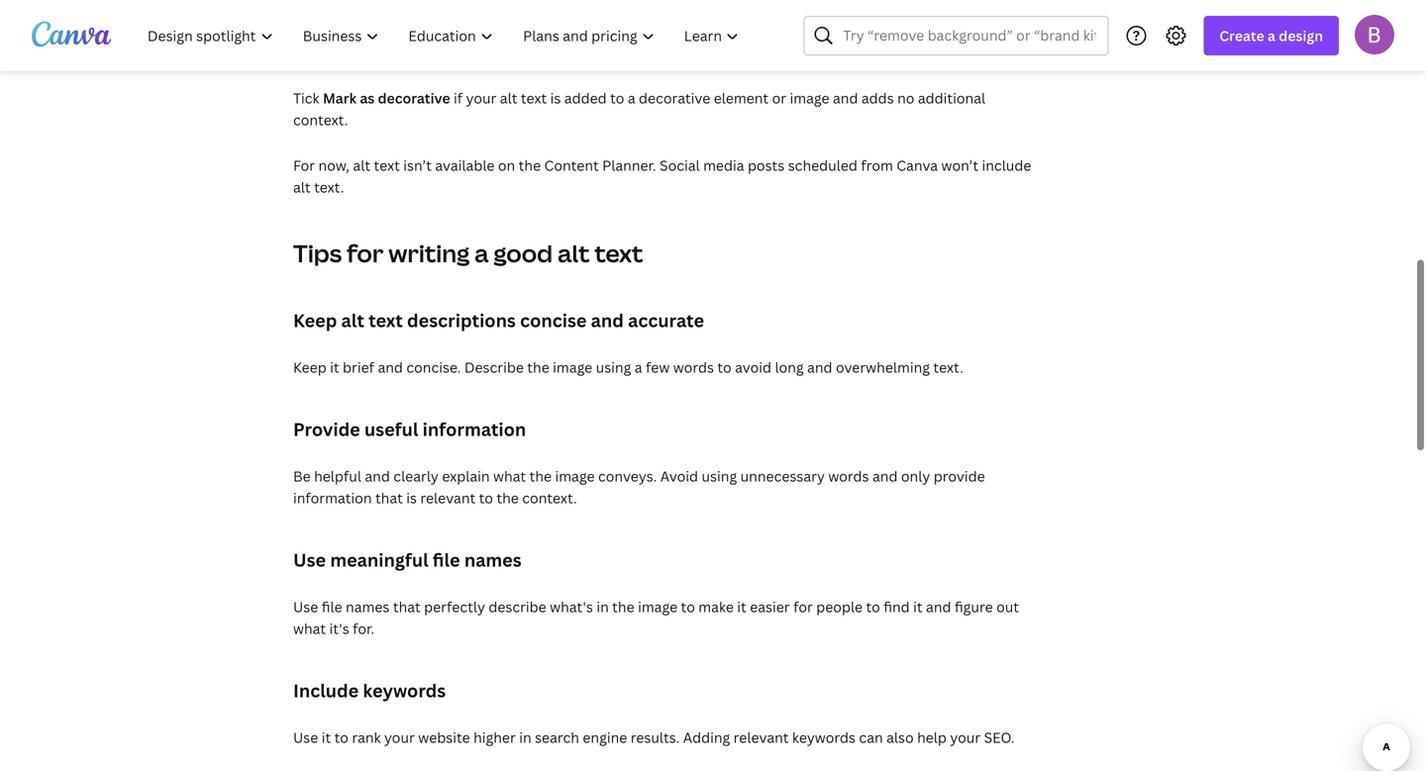 Task type: vqa. For each thing, say whether or not it's contained in the screenshot.
bottommost keywords
yes



Task type: locate. For each thing, give the bounding box(es) containing it.
0 vertical spatial words
[[673, 358, 714, 377]]

that inside 'use file names that perfectly describe what's in the image to make it easier for people to find it and figure out what it's for.'
[[393, 598, 421, 617]]

information down helpful
[[293, 489, 372, 508]]

0 horizontal spatial relevant
[[420, 489, 476, 508]]

alt down the for
[[293, 178, 311, 197]]

file inside 'use file names that perfectly describe what's in the image to make it easier for people to find it and figure out what it's for.'
[[322, 598, 342, 617]]

a inside if your alt text is added to a decorative element or image and adds no additional context.
[[628, 89, 635, 107]]

relevant inside be helpful and clearly explain what the image conveys. avoid using unnecessary words and only provide information that is relevant to the context.
[[420, 489, 476, 508]]

a
[[1268, 26, 1276, 45], [628, 89, 635, 107], [475, 237, 489, 269], [635, 358, 642, 377]]

is inside be helpful and clearly explain what the image conveys. avoid using unnecessary words and only provide information that is relevant to the context.
[[406, 489, 417, 508]]

create a design button
[[1204, 16, 1339, 55]]

1 vertical spatial using
[[702, 467, 737, 486]]

use meaningful file names
[[293, 548, 522, 572]]

1 horizontal spatial your
[[466, 89, 497, 107]]

include keywords
[[293, 679, 446, 703]]

is inside if your alt text is added to a decorative element or image and adds no additional context.
[[550, 89, 561, 107]]

can
[[859, 728, 883, 747]]

0 vertical spatial for
[[347, 237, 384, 269]]

in inside 'use file names that perfectly describe what's in the image to make it easier for people to find it and figure out what it's for.'
[[597, 598, 609, 617]]

out
[[996, 598, 1019, 617]]

in for higher
[[519, 728, 532, 747]]

and right long at right top
[[807, 358, 832, 377]]

use it to rank your website higher in search engine results. adding relevant keywords can also help your seo.
[[293, 728, 1015, 747]]

0 vertical spatial relevant
[[420, 489, 476, 508]]

0 horizontal spatial keywords
[[363, 679, 446, 703]]

in for what's
[[597, 598, 609, 617]]

easier
[[750, 598, 790, 617]]

names up the describe
[[464, 548, 522, 572]]

0 horizontal spatial decorative
[[378, 89, 450, 107]]

what left the it's
[[293, 620, 326, 638]]

that down the use meaningful file names
[[393, 598, 421, 617]]

and left only on the bottom right of the page
[[873, 467, 898, 486]]

scheduled
[[788, 156, 858, 175]]

for right "easier"
[[793, 598, 813, 617]]

alt right now,
[[353, 156, 370, 175]]

image down concise at the top
[[553, 358, 592, 377]]

to
[[610, 89, 624, 107], [717, 358, 732, 377], [479, 489, 493, 508], [681, 598, 695, 617], [866, 598, 880, 617], [334, 728, 349, 747]]

that down clearly
[[375, 489, 403, 508]]

1 horizontal spatial context.
[[522, 489, 577, 508]]

rank
[[352, 728, 381, 747]]

words right the few
[[673, 358, 714, 377]]

and left the adds
[[833, 89, 858, 107]]

tick mark as decorative
[[293, 89, 454, 107]]

2 horizontal spatial your
[[950, 728, 981, 747]]

be helpful and clearly explain what the image conveys. avoid using unnecessary words and only provide information that is relevant to the context.
[[293, 467, 985, 508]]

relevant down explain
[[420, 489, 476, 508]]

alt right good
[[558, 237, 590, 269]]

mark
[[323, 89, 357, 107]]

in
[[597, 598, 609, 617], [519, 728, 532, 747]]

your right the if
[[466, 89, 497, 107]]

0 horizontal spatial names
[[346, 598, 390, 617]]

1 horizontal spatial names
[[464, 548, 522, 572]]

0 horizontal spatial information
[[293, 489, 372, 508]]

1 horizontal spatial words
[[828, 467, 869, 486]]

to right the 'added' in the top of the page
[[610, 89, 624, 107]]

that
[[375, 489, 403, 508], [393, 598, 421, 617]]

top level navigation element
[[135, 16, 756, 55]]

text.
[[314, 178, 344, 197], [933, 358, 964, 377]]

keep left the brief at the left of page
[[293, 358, 327, 377]]

social
[[660, 156, 700, 175]]

your inside if your alt text is added to a decorative element or image and adds no additional context.
[[466, 89, 497, 107]]

and inside if your alt text is added to a decorative element or image and adds no additional context.
[[833, 89, 858, 107]]

0 horizontal spatial file
[[322, 598, 342, 617]]

on
[[498, 156, 515, 175]]

0 vertical spatial text.
[[314, 178, 344, 197]]

keywords up rank
[[363, 679, 446, 703]]

decorative left the if
[[378, 89, 450, 107]]

1 vertical spatial keep
[[293, 358, 327, 377]]

file up perfectly at bottom left
[[433, 548, 460, 572]]

1 horizontal spatial information
[[423, 417, 526, 442]]

for now, alt text isn't available on the content planner. social media posts scheduled from canva won't include alt text.
[[293, 156, 1031, 197]]

avoid
[[735, 358, 772, 377]]

0 vertical spatial what
[[493, 467, 526, 486]]

it right make
[[737, 598, 747, 617]]

your
[[466, 89, 497, 107], [384, 728, 415, 747], [950, 728, 981, 747]]

information up explain
[[423, 417, 526, 442]]

1 vertical spatial information
[[293, 489, 372, 508]]

information
[[423, 417, 526, 442], [293, 489, 372, 508]]

keywords left can in the bottom of the page
[[792, 728, 856, 747]]

0 horizontal spatial is
[[406, 489, 417, 508]]

tips
[[293, 237, 342, 269]]

relevant
[[420, 489, 476, 508], [734, 728, 789, 747]]

context. inside if your alt text is added to a decorative element or image and adds no additional context.
[[293, 110, 348, 129]]

2 decorative from the left
[[639, 89, 710, 107]]

meaningful
[[330, 548, 429, 572]]

0 horizontal spatial what
[[293, 620, 326, 638]]

text. right the "overwhelming"
[[933, 358, 964, 377]]

and inside 'use file names that perfectly describe what's in the image to make it easier for people to find it and figure out what it's for.'
[[926, 598, 951, 617]]

useful
[[364, 417, 418, 442]]

1 horizontal spatial for
[[793, 598, 813, 617]]

isn't
[[403, 156, 432, 175]]

image left conveys.
[[555, 467, 595, 486]]

file up the it's
[[322, 598, 342, 617]]

that inside be helpful and clearly explain what the image conveys. avoid using unnecessary words and only provide information that is relevant to the context.
[[375, 489, 403, 508]]

relevant right the adding
[[734, 728, 789, 747]]

0 vertical spatial use
[[293, 548, 326, 572]]

now,
[[318, 156, 350, 175]]

use up the 'include'
[[293, 598, 318, 617]]

1 vertical spatial context.
[[522, 489, 577, 508]]

0 horizontal spatial context.
[[293, 110, 348, 129]]

engine
[[583, 728, 627, 747]]

1 vertical spatial in
[[519, 728, 532, 747]]

to down explain
[[479, 489, 493, 508]]

0 vertical spatial context.
[[293, 110, 348, 129]]

0 vertical spatial in
[[597, 598, 609, 617]]

text. down now,
[[314, 178, 344, 197]]

context. inside be helpful and clearly explain what the image conveys. avoid using unnecessary words and only provide information that is relevant to the context.
[[522, 489, 577, 508]]

text left isn't at the top of the page
[[374, 156, 400, 175]]

2 keep from the top
[[293, 358, 327, 377]]

what
[[493, 467, 526, 486], [293, 620, 326, 638]]

names up the for.
[[346, 598, 390, 617]]

0 horizontal spatial text.
[[314, 178, 344, 197]]

1 vertical spatial that
[[393, 598, 421, 617]]

what right explain
[[493, 467, 526, 486]]

1 vertical spatial for
[[793, 598, 813, 617]]

1 vertical spatial keywords
[[792, 728, 856, 747]]

using right avoid
[[702, 467, 737, 486]]

0 horizontal spatial using
[[596, 358, 631, 377]]

1 vertical spatial names
[[346, 598, 390, 617]]

use file names that perfectly describe what's in the image to make it easier for people to find it and figure out what it's for.
[[293, 598, 1019, 638]]

1 horizontal spatial file
[[433, 548, 460, 572]]

use
[[293, 548, 326, 572], [293, 598, 318, 617], [293, 728, 318, 747]]

0 vertical spatial keep
[[293, 309, 337, 333]]

your right help
[[950, 728, 981, 747]]

0 vertical spatial file
[[433, 548, 460, 572]]

0 vertical spatial is
[[550, 89, 561, 107]]

0 horizontal spatial for
[[347, 237, 384, 269]]

only
[[901, 467, 930, 486]]

for inside 'use file names that perfectly describe what's in the image to make it easier for people to find it and figure out what it's for.'
[[793, 598, 813, 617]]

names inside 'use file names that perfectly describe what's in the image to make it easier for people to find it and figure out what it's for.'
[[346, 598, 390, 617]]

decorative left element at the right of page
[[639, 89, 710, 107]]

1 horizontal spatial is
[[550, 89, 561, 107]]

1 vertical spatial is
[[406, 489, 417, 508]]

1 horizontal spatial using
[[702, 467, 737, 486]]

in right higher
[[519, 728, 532, 747]]

canva
[[897, 156, 938, 175]]

1 horizontal spatial decorative
[[639, 89, 710, 107]]

use for use meaningful file names
[[293, 548, 326, 572]]

in right what's
[[597, 598, 609, 617]]

it
[[330, 358, 339, 377], [737, 598, 747, 617], [913, 598, 923, 617], [322, 728, 331, 747]]

image inside if your alt text is added to a decorative element or image and adds no additional context.
[[790, 89, 830, 107]]

a right the 'added' in the top of the page
[[628, 89, 635, 107]]

text left the 'added' in the top of the page
[[521, 89, 547, 107]]

context.
[[293, 110, 348, 129], [522, 489, 577, 508]]

keep down tips
[[293, 309, 337, 333]]

text up accurate
[[595, 237, 643, 269]]

2 use from the top
[[293, 598, 318, 617]]

alt
[[500, 89, 517, 107], [353, 156, 370, 175], [293, 178, 311, 197], [558, 237, 590, 269], [341, 309, 364, 333]]

create
[[1220, 26, 1265, 45]]

tips for writing a good alt text
[[293, 237, 643, 269]]

and
[[833, 89, 858, 107], [591, 309, 624, 333], [378, 358, 403, 377], [807, 358, 832, 377], [365, 467, 390, 486], [873, 467, 898, 486], [926, 598, 951, 617]]

use left meaningful
[[293, 548, 326, 572]]

0 horizontal spatial words
[[673, 358, 714, 377]]

2 vertical spatial use
[[293, 728, 318, 747]]

added
[[564, 89, 607, 107]]

results.
[[631, 728, 680, 747]]

1 use from the top
[[293, 548, 326, 572]]

your right rank
[[384, 728, 415, 747]]

website
[[418, 728, 470, 747]]

alt right the if
[[500, 89, 517, 107]]

it left rank
[[322, 728, 331, 747]]

is down clearly
[[406, 489, 417, 508]]

what inside be helpful and clearly explain what the image conveys. avoid using unnecessary words and only provide information that is relevant to the context.
[[493, 467, 526, 486]]

as
[[360, 89, 375, 107]]

is left the 'added' in the top of the page
[[550, 89, 561, 107]]

1 horizontal spatial in
[[597, 598, 609, 617]]

0 vertical spatial that
[[375, 489, 403, 508]]

1 decorative from the left
[[378, 89, 450, 107]]

include
[[293, 679, 359, 703]]

words right unnecessary on the right bottom of the page
[[828, 467, 869, 486]]

for right tips
[[347, 237, 384, 269]]

text inside if your alt text is added to a decorative element or image and adds no additional context.
[[521, 89, 547, 107]]

image left make
[[638, 598, 678, 617]]

1 vertical spatial file
[[322, 598, 342, 617]]

use down the 'include'
[[293, 728, 318, 747]]

1 vertical spatial what
[[293, 620, 326, 638]]

Try "remove background" or "brand kit" search field
[[843, 17, 1096, 54]]

a left the design
[[1268, 26, 1276, 45]]

won't
[[941, 156, 979, 175]]

and left figure
[[926, 598, 951, 617]]

posts
[[748, 156, 785, 175]]

keywords
[[363, 679, 446, 703], [792, 728, 856, 747]]

is
[[550, 89, 561, 107], [406, 489, 417, 508]]

file
[[433, 548, 460, 572], [322, 598, 342, 617]]

to left find
[[866, 598, 880, 617]]

1 vertical spatial use
[[293, 598, 318, 617]]

text up the brief at the left of page
[[369, 309, 403, 333]]

0 vertical spatial using
[[596, 358, 631, 377]]

3 use from the top
[[293, 728, 318, 747]]

text
[[521, 89, 547, 107], [374, 156, 400, 175], [595, 237, 643, 269], [369, 309, 403, 333]]

the inside for now, alt text isn't available on the content planner. social media posts scheduled from canva won't include alt text.
[[519, 156, 541, 175]]

decorative
[[378, 89, 450, 107], [639, 89, 710, 107]]

1 keep from the top
[[293, 309, 337, 333]]

what inside 'use file names that perfectly describe what's in the image to make it easier for people to find it and figure out what it's for.'
[[293, 620, 326, 638]]

words
[[673, 358, 714, 377], [828, 467, 869, 486]]

bob builder image
[[1355, 15, 1395, 54]]

0 horizontal spatial in
[[519, 728, 532, 747]]

1 vertical spatial words
[[828, 467, 869, 486]]

1 vertical spatial text.
[[933, 358, 964, 377]]

use inside 'use file names that perfectly describe what's in the image to make it easier for people to find it and figure out what it's for.'
[[293, 598, 318, 617]]

image right or
[[790, 89, 830, 107]]

from
[[861, 156, 893, 175]]

1 horizontal spatial what
[[493, 467, 526, 486]]

1 vertical spatial relevant
[[734, 728, 789, 747]]

the
[[519, 156, 541, 175], [527, 358, 549, 377], [529, 467, 552, 486], [497, 489, 519, 508], [612, 598, 635, 617]]

content
[[544, 156, 599, 175]]

using left the few
[[596, 358, 631, 377]]



Task type: describe. For each thing, give the bounding box(es) containing it.
helpful
[[314, 467, 361, 486]]

find
[[884, 598, 910, 617]]

it's
[[329, 620, 349, 638]]

design
[[1279, 26, 1323, 45]]

keep it brief and concise. describe the image using a few words to avoid long and overwhelming text.
[[293, 358, 964, 377]]

element
[[714, 89, 769, 107]]

to inside be helpful and clearly explain what the image conveys. avoid using unnecessary words and only provide information that is relevant to the context.
[[479, 489, 493, 508]]

help
[[917, 728, 947, 747]]

if
[[454, 89, 463, 107]]

to left avoid
[[717, 358, 732, 377]]

or
[[772, 89, 786, 107]]

what's
[[550, 598, 593, 617]]

long
[[775, 358, 804, 377]]

a left the few
[[635, 358, 642, 377]]

if your alt text is added to a decorative element or image and adds no additional context.
[[293, 89, 986, 129]]

adding
[[683, 728, 730, 747]]

concise.
[[406, 358, 461, 377]]

keep for keep alt text descriptions concise and accurate
[[293, 309, 337, 333]]

words inside be helpful and clearly explain what the image conveys. avoid using unnecessary words and only provide information that is relevant to the context.
[[828, 467, 869, 486]]

tick
[[293, 89, 319, 107]]

use for use file names that perfectly describe what's in the image to make it easier for people to find it and figure out what it's for.
[[293, 598, 318, 617]]

0 vertical spatial keywords
[[363, 679, 446, 703]]

the inside 'use file names that perfectly describe what's in the image to make it easier for people to find it and figure out what it's for.'
[[612, 598, 635, 617]]

concise
[[520, 309, 587, 333]]

describe
[[489, 598, 546, 617]]

planner.
[[602, 156, 656, 175]]

and up 'keep it brief and concise. describe the image using a few words to avoid long and overwhelming text.'
[[591, 309, 624, 333]]

it left the brief at the left of page
[[330, 358, 339, 377]]

use for use it to rank your website higher in search engine results. adding relevant keywords can also help your seo.
[[293, 728, 318, 747]]

media
[[703, 156, 744, 175]]

brief
[[343, 358, 374, 377]]

1 horizontal spatial relevant
[[734, 728, 789, 747]]

create a design
[[1220, 26, 1323, 45]]

alt inside if your alt text is added to a decorative element or image and adds no additional context.
[[500, 89, 517, 107]]

conveys.
[[598, 467, 657, 486]]

provide
[[293, 417, 360, 442]]

a inside dropdown button
[[1268, 26, 1276, 45]]

it right find
[[913, 598, 923, 617]]

information inside be helpful and clearly explain what the image conveys. avoid using unnecessary words and only provide information that is relevant to the context.
[[293, 489, 372, 508]]

search
[[535, 728, 579, 747]]

unnecessary
[[740, 467, 825, 486]]

seo.
[[984, 728, 1015, 747]]

accurate
[[628, 309, 704, 333]]

using inside be helpful and clearly explain what the image conveys. avoid using unnecessary words and only provide information that is relevant to the context.
[[702, 467, 737, 486]]

for
[[293, 156, 315, 175]]

keep for keep it brief and concise. describe the image using a few words to avoid long and overwhelming text.
[[293, 358, 327, 377]]

perfectly
[[424, 598, 485, 617]]

explain
[[442, 467, 490, 486]]

few
[[646, 358, 670, 377]]

no
[[897, 89, 915, 107]]

overwhelming
[[836, 358, 930, 377]]

alt up the brief at the left of page
[[341, 309, 364, 333]]

image inside be helpful and clearly explain what the image conveys. avoid using unnecessary words and only provide information that is relevant to the context.
[[555, 467, 595, 486]]

make
[[699, 598, 734, 617]]

higher
[[474, 728, 516, 747]]

0 vertical spatial information
[[423, 417, 526, 442]]

clearly
[[393, 467, 439, 486]]

0 horizontal spatial your
[[384, 728, 415, 747]]

1 horizontal spatial keywords
[[792, 728, 856, 747]]

and left clearly
[[365, 467, 390, 486]]

provide
[[934, 467, 985, 486]]

figure
[[955, 598, 993, 617]]

writing
[[389, 237, 470, 269]]

include
[[982, 156, 1031, 175]]

text inside for now, alt text isn't available on the content planner. social media posts scheduled from canva won't include alt text.
[[374, 156, 400, 175]]

provide useful information
[[293, 417, 526, 442]]

be
[[293, 467, 311, 486]]

0 vertical spatial names
[[464, 548, 522, 572]]

available
[[435, 156, 495, 175]]

describe
[[464, 358, 524, 377]]

descriptions
[[407, 309, 516, 333]]

for.
[[353, 620, 374, 638]]

keep alt text descriptions concise and accurate
[[293, 309, 704, 333]]

good
[[494, 237, 553, 269]]

to left make
[[681, 598, 695, 617]]

people
[[816, 598, 863, 617]]

avoid
[[660, 467, 698, 486]]

additional
[[918, 89, 986, 107]]

a left good
[[475, 237, 489, 269]]

to left rank
[[334, 728, 349, 747]]

text. inside for now, alt text isn't available on the content planner. social media posts scheduled from canva won't include alt text.
[[314, 178, 344, 197]]

image inside 'use file names that perfectly describe what's in the image to make it easier for people to find it and figure out what it's for.'
[[638, 598, 678, 617]]

also
[[887, 728, 914, 747]]

to inside if your alt text is added to a decorative element or image and adds no additional context.
[[610, 89, 624, 107]]

adds
[[862, 89, 894, 107]]

1 horizontal spatial text.
[[933, 358, 964, 377]]

and right the brief at the left of page
[[378, 358, 403, 377]]

decorative inside if your alt text is added to a decorative element or image and adds no additional context.
[[639, 89, 710, 107]]



